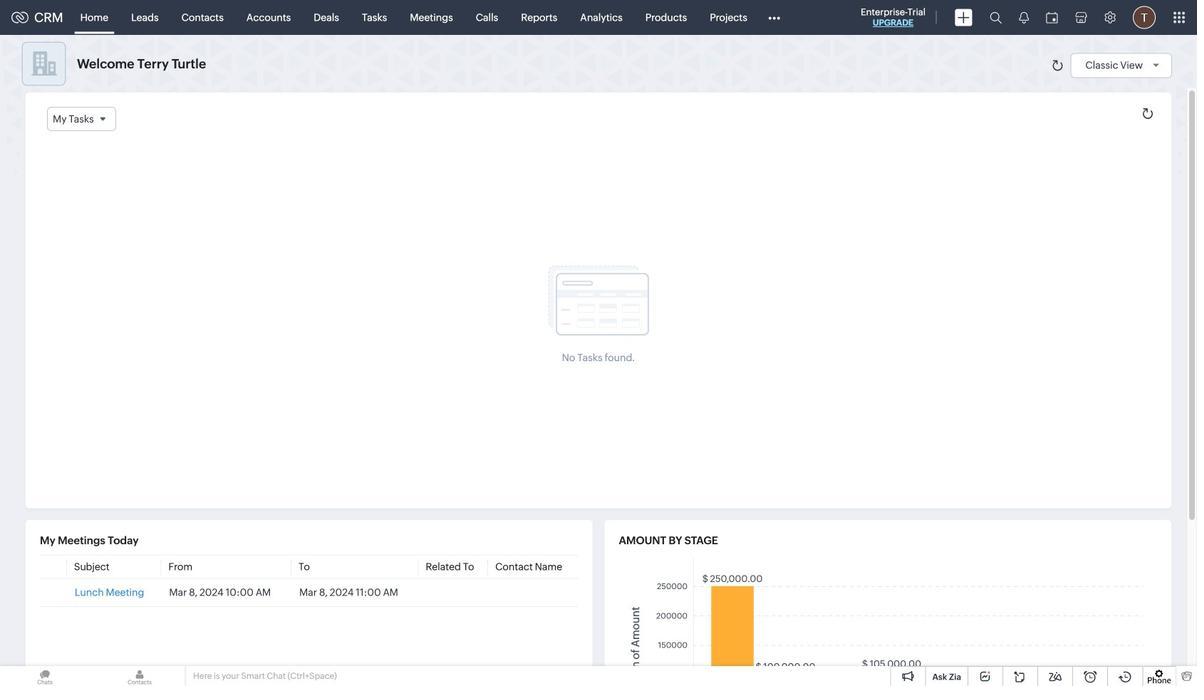 Task type: vqa. For each thing, say whether or not it's contained in the screenshot.
bottommost Invite
no



Task type: describe. For each thing, give the bounding box(es) containing it.
Other Modules field
[[759, 6, 789, 29]]

calendar image
[[1046, 12, 1058, 23]]

profile element
[[1125, 0, 1164, 35]]

chats image
[[0, 666, 90, 686]]

search element
[[981, 0, 1010, 35]]

signals image
[[1019, 11, 1029, 24]]

signals element
[[1010, 0, 1038, 35]]

search image
[[990, 11, 1002, 24]]



Task type: locate. For each thing, give the bounding box(es) containing it.
None field
[[47, 107, 116, 131]]

create menu element
[[946, 0, 981, 35]]

contacts image
[[95, 666, 185, 686]]

logo image
[[11, 12, 29, 23]]

profile image
[[1133, 6, 1156, 29]]

create menu image
[[955, 9, 973, 26]]



